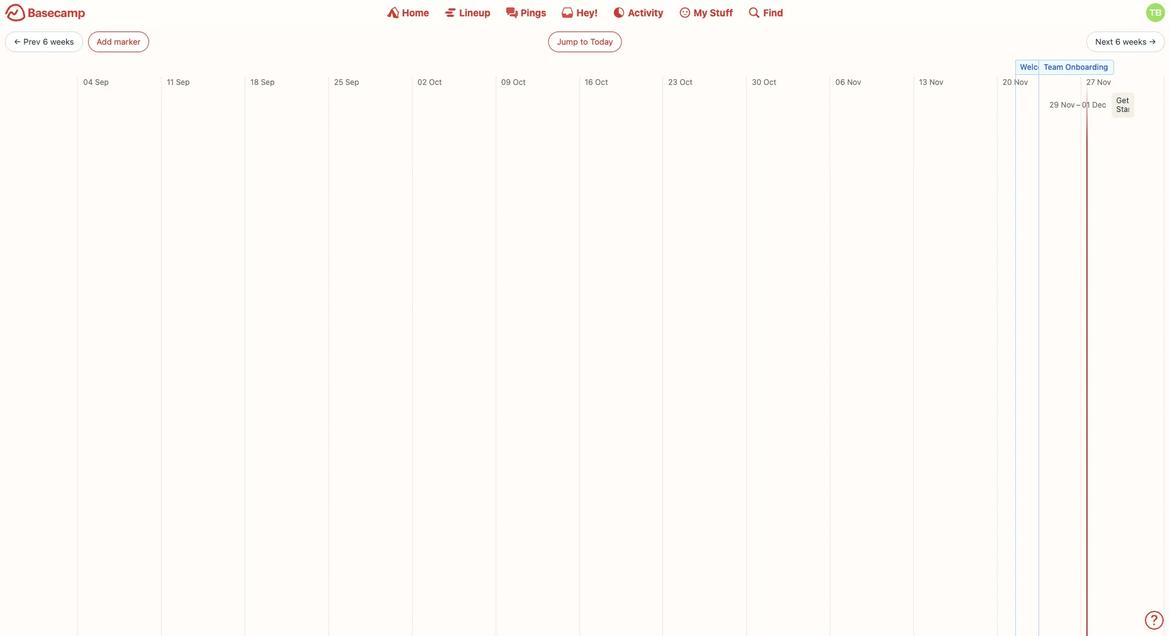 Task type: locate. For each thing, give the bounding box(es) containing it.
weeks left →
[[1123, 36, 1147, 46]]

sep right 25
[[345, 77, 359, 87]]

oct for 23 oct
[[680, 77, 693, 87]]

4 oct from the left
[[680, 77, 693, 87]]

1 horizontal spatial weeks
[[1123, 36, 1147, 46]]

weeks right prev
[[50, 36, 74, 46]]

my stuff
[[694, 7, 733, 18]]

to right the deer
[[1088, 62, 1096, 71]]

switch accounts image
[[5, 3, 86, 23]]

sep right 04
[[95, 77, 109, 87]]

6 right next
[[1116, 36, 1121, 46]]

6 right prev
[[43, 36, 48, 46]]

main element
[[0, 0, 1171, 25]]

0 horizontal spatial 6
[[43, 36, 48, 46]]

nov left "–"
[[1061, 100, 1075, 109]]

oct right 09
[[513, 77, 526, 87]]

02
[[418, 77, 427, 87]]

18
[[251, 77, 259, 87]]

sep
[[95, 77, 109, 87], [176, 77, 190, 87], [261, 77, 275, 87], [345, 77, 359, 87]]

oct
[[429, 77, 442, 87], [513, 77, 526, 87], [595, 77, 608, 87], [680, 77, 693, 87], [764, 77, 777, 87]]

jump
[[557, 36, 578, 46]]

13
[[919, 77, 928, 87]]

→
[[1149, 36, 1157, 46]]

nov
[[847, 77, 861, 87], [930, 77, 944, 87], [1014, 77, 1028, 87], [1098, 77, 1112, 87], [1061, 100, 1075, 109]]

jump to today link
[[548, 31, 622, 52]]

dec
[[1093, 100, 1107, 109]]

add marker
[[97, 36, 141, 46]]

home link
[[387, 6, 429, 19]]

pings
[[521, 7, 547, 18]]

oct for 16 oct
[[595, 77, 608, 87]]

20 nov
[[1003, 77, 1028, 87]]

weeks
[[50, 36, 74, 46], [1123, 36, 1147, 46]]

nov right 20
[[1014, 77, 1028, 87]]

06
[[836, 77, 845, 87]]

29
[[1050, 100, 1059, 109]]

stuff
[[710, 7, 733, 18]]

nov for 27
[[1098, 77, 1112, 87]]

next 6 weeks →
[[1096, 36, 1157, 46]]

6
[[43, 36, 48, 46], [1116, 36, 1121, 46]]

sep right 11
[[176, 77, 190, 87]]

nov for 13
[[930, 77, 944, 87]]

activity
[[628, 7, 664, 18]]

oct right 23
[[680, 77, 693, 87]]

23 oct
[[669, 77, 693, 87]]

11
[[167, 77, 174, 87]]

carnival
[[1112, 62, 1140, 71]]

0 vertical spatial to
[[581, 36, 588, 46]]

sep for 04 sep
[[95, 77, 109, 87]]

01
[[1082, 100, 1091, 109]]

← prev 6 weeks
[[14, 36, 74, 46]]

nov right 13
[[930, 77, 944, 87]]

1 horizontal spatial 6
[[1116, 36, 1121, 46]]

oct right 02
[[429, 77, 442, 87]]

1 sep from the left
[[95, 77, 109, 87]]

sep right 18
[[261, 77, 275, 87]]

the up 27 nov
[[1098, 62, 1110, 71]]

sep for 11 sep
[[176, 77, 190, 87]]

nov for 29
[[1061, 100, 1075, 109]]

nov right 06 at the right top
[[847, 77, 861, 87]]

oct for 02 oct
[[429, 77, 442, 87]]

to right the jump
[[581, 36, 588, 46]]

tim burton image
[[1147, 3, 1165, 22]]

welcome
[[1020, 62, 1054, 71]]

nov for 06
[[847, 77, 861, 87]]

oct right 16
[[595, 77, 608, 87]]

1 horizontal spatial to
[[1088, 62, 1096, 71]]

nov right 27
[[1098, 77, 1112, 87]]

2 sep from the left
[[176, 77, 190, 87]]

oct right 30
[[764, 77, 777, 87]]

1 6 from the left
[[43, 36, 48, 46]]

welcome the deer to the carnival
[[1020, 62, 1140, 71]]

onboarding
[[1066, 62, 1109, 71]]

09 oct
[[501, 77, 526, 87]]

4 sep from the left
[[345, 77, 359, 87]]

1 horizontal spatial the
[[1098, 62, 1110, 71]]

my
[[694, 7, 708, 18]]

lineup
[[460, 7, 491, 18]]

0 horizontal spatial weeks
[[50, 36, 74, 46]]

1 oct from the left
[[429, 77, 442, 87]]

welcome the deer to the carnival link
[[1015, 59, 1140, 75]]

25 sep
[[334, 77, 359, 87]]

3 oct from the left
[[595, 77, 608, 87]]

0 horizontal spatial to
[[581, 36, 588, 46]]

oct for 30 oct
[[764, 77, 777, 87]]

sep for 18 sep
[[261, 77, 275, 87]]

the
[[1056, 62, 1068, 71], [1098, 62, 1110, 71]]

3 sep from the left
[[261, 77, 275, 87]]

2 weeks from the left
[[1123, 36, 1147, 46]]

0 horizontal spatial the
[[1056, 62, 1068, 71]]

5 oct from the left
[[764, 77, 777, 87]]

2 oct from the left
[[513, 77, 526, 87]]

hey! button
[[562, 6, 598, 19]]

team onboarding
[[1044, 62, 1109, 71]]

home
[[402, 7, 429, 18]]

the left the deer
[[1056, 62, 1068, 71]]

to
[[581, 36, 588, 46], [1088, 62, 1096, 71]]



Task type: vqa. For each thing, say whether or not it's contained in the screenshot.
nothing's
no



Task type: describe. For each thing, give the bounding box(es) containing it.
team
[[1044, 62, 1064, 71]]

04
[[83, 77, 93, 87]]

pings button
[[506, 6, 547, 19]]

09
[[501, 77, 511, 87]]

deer
[[1070, 62, 1086, 71]]

add marker link
[[88, 31, 149, 52]]

02 oct
[[418, 77, 442, 87]]

30
[[752, 77, 762, 87]]

prev
[[23, 36, 40, 46]]

04 sep
[[83, 77, 109, 87]]

13 nov
[[919, 77, 944, 87]]

team onboarding link
[[1039, 59, 1114, 75]]

hey!
[[577, 7, 598, 18]]

find button
[[748, 6, 783, 19]]

marker
[[114, 36, 141, 46]]

16 oct
[[585, 77, 608, 87]]

27 nov
[[1087, 77, 1112, 87]]

16
[[585, 77, 593, 87]]

←
[[14, 36, 21, 46]]

25
[[334, 77, 343, 87]]

lineup link
[[444, 6, 491, 19]]

my stuff button
[[679, 6, 733, 19]]

today
[[590, 36, 613, 46]]

find
[[764, 7, 783, 18]]

–
[[1077, 100, 1081, 109]]

29 nov – 01 dec
[[1050, 100, 1107, 109]]

activity link
[[613, 6, 664, 19]]

1 vertical spatial to
[[1088, 62, 1096, 71]]

27
[[1087, 77, 1095, 87]]

next
[[1096, 36, 1114, 46]]

23
[[669, 77, 678, 87]]

20
[[1003, 77, 1012, 87]]

1 the from the left
[[1056, 62, 1068, 71]]

2 6 from the left
[[1116, 36, 1121, 46]]

06 nov
[[836, 77, 861, 87]]

11 sep
[[167, 77, 190, 87]]

add
[[97, 36, 112, 46]]

sep for 25 sep
[[345, 77, 359, 87]]

18 sep
[[251, 77, 275, 87]]

1 weeks from the left
[[50, 36, 74, 46]]

nov for 20
[[1014, 77, 1028, 87]]

2 the from the left
[[1098, 62, 1110, 71]]

oct for 09 oct
[[513, 77, 526, 87]]

jump to today
[[557, 36, 613, 46]]

30 oct
[[752, 77, 777, 87]]



